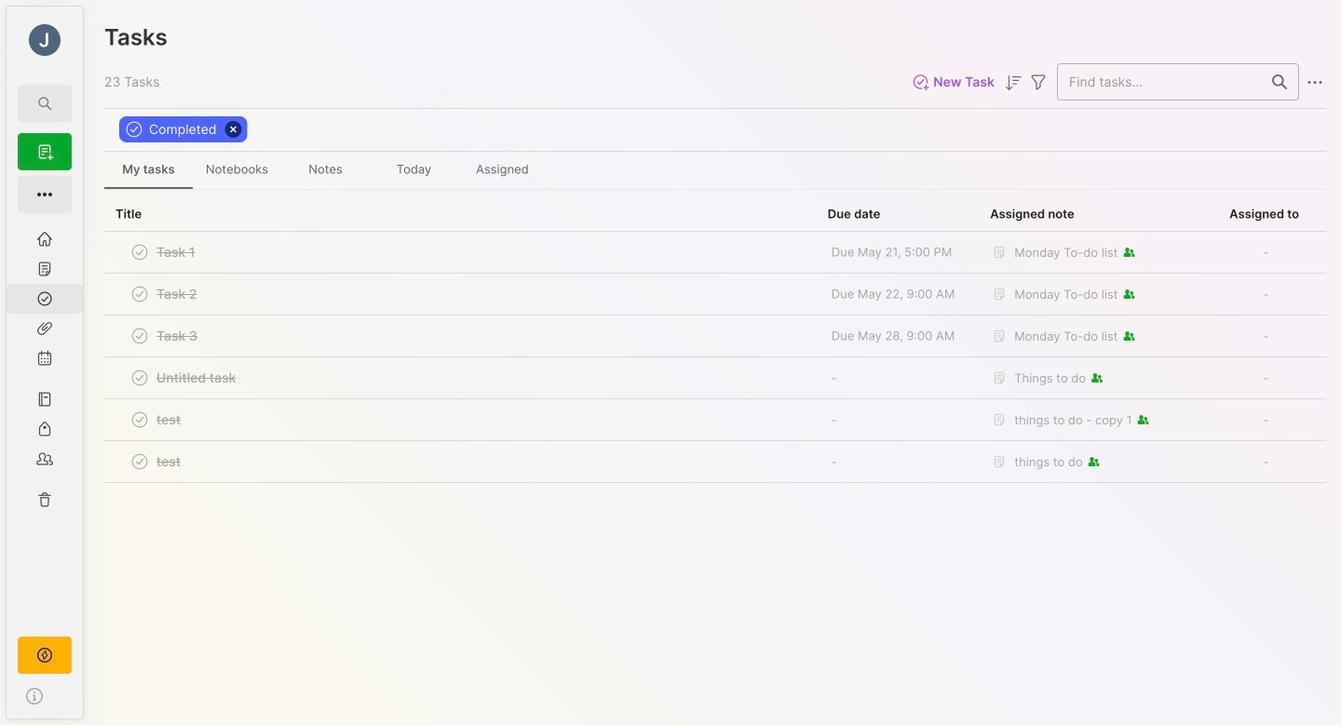 Task type: describe. For each thing, give the bounding box(es) containing it.
task 1 0 cell
[[157, 243, 195, 262]]

account image
[[29, 24, 61, 56]]

tree inside main element
[[7, 225, 83, 620]]

edit search image
[[34, 92, 56, 115]]

filter tasks image
[[1028, 71, 1050, 94]]

Find tasks… text field
[[1058, 67, 1261, 97]]

test  4 cell
[[157, 411, 181, 429]]

task 3 2 cell
[[157, 327, 198, 346]]

1 new note image from the top
[[34, 141, 56, 163]]



Task type: vqa. For each thing, say whether or not it's contained in the screenshot.
account icon
yes



Task type: locate. For each thing, give the bounding box(es) containing it.
new note image down edit search image
[[34, 141, 56, 163]]

untitled task 3 cell
[[157, 369, 236, 388]]

2 new note image from the top
[[34, 184, 56, 206]]

Sort tasks by… field
[[1002, 71, 1025, 94]]

More actions and view options field
[[1300, 70, 1327, 94]]

tree
[[7, 225, 83, 620]]

row
[[104, 232, 1327, 274], [116, 239, 806, 265], [104, 274, 1327, 316], [116, 281, 806, 307], [104, 316, 1327, 358], [116, 323, 806, 349], [104, 358, 1327, 400], [116, 365, 806, 391], [104, 400, 1327, 442], [116, 407, 806, 433], [104, 442, 1327, 483], [116, 449, 806, 475]]

NEED A LITTLE HELP? field
[[7, 682, 83, 712]]

test  5 cell
[[157, 453, 181, 471]]

0 vertical spatial new note image
[[34, 141, 56, 163]]

upgrade image
[[34, 645, 56, 667]]

row group
[[104, 232, 1327, 483]]

more actions and view options image
[[1304, 71, 1327, 94]]

Account field
[[7, 21, 83, 59]]

click to expand image
[[75, 688, 89, 711]]

Filter tasks field
[[1028, 70, 1050, 94]]

new note image
[[34, 141, 56, 163], [34, 184, 56, 206]]

home image
[[35, 230, 54, 249]]

1 vertical spatial new note image
[[34, 184, 56, 206]]

task 2 1 cell
[[157, 285, 197, 304]]

main element
[[0, 0, 89, 726]]

new note image up home icon
[[34, 184, 56, 206]]



